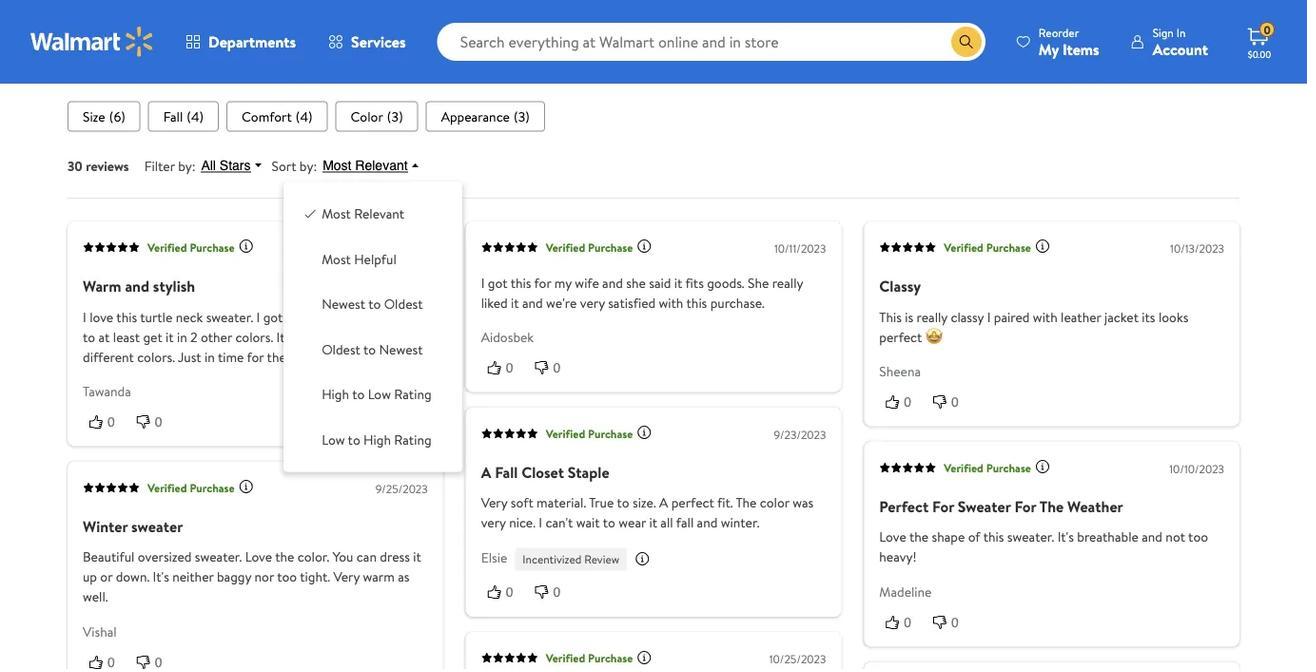 Task type: describe. For each thing, give the bounding box(es) containing it.
filter
[[144, 156, 175, 175]]

comfort
[[242, 107, 292, 125]]

nor
[[255, 568, 274, 587]]

reorder
[[1039, 24, 1079, 40]]

1 vertical spatial most relevant
[[322, 205, 404, 224]]

size (6)
[[83, 107, 125, 125]]

in
[[1177, 24, 1186, 40]]

all
[[661, 514, 673, 533]]

really inside this is really classy i paired with leather jacket its looks perfect 🤩
[[917, 308, 948, 326]]

2
[[190, 328, 198, 346]]

9/23/2023
[[774, 427, 826, 443]]

several
[[342, 328, 383, 346]]

very inside very soft material. true to size. a perfect fit. the color was very nice. i can't wait to wear it all fall and winter.
[[481, 514, 506, 533]]

most helpful
[[322, 250, 397, 269]]

list containing size
[[68, 101, 1240, 132]]

size
[[83, 107, 105, 125]]

breathable
[[1077, 528, 1139, 547]]

fall inside list
[[163, 107, 183, 125]]

least
[[113, 328, 140, 346]]

helpful
[[354, 250, 397, 269]]

warm
[[83, 276, 121, 297]]

fall inside very soft material. true to size. a perfect fit. the color was very nice. i can't wait to wear it all fall and winter.
[[676, 514, 694, 533]]

0 down aidosbek
[[506, 360, 513, 376]]

(4) for comfort (4)
[[296, 107, 313, 125]]

30
[[68, 156, 83, 175]]

1 horizontal spatial the
[[1040, 496, 1064, 517]]

warm and stylish
[[83, 276, 195, 297]]

verified for perfect for sweater for the weather
[[944, 460, 984, 476]]

closet
[[522, 462, 564, 483]]

by: for sort by:
[[300, 156, 317, 175]]

verified purchase for warm and stylish
[[147, 239, 235, 255]]

frequent
[[68, 60, 128, 81]]

0 horizontal spatial newest
[[322, 295, 365, 314]]

services
[[351, 31, 406, 52]]

in left 2
[[177, 328, 187, 346]]

warm
[[363, 568, 395, 587]]

it right get
[[166, 328, 174, 346]]

and left we're
[[522, 293, 543, 312]]

different
[[83, 348, 134, 366]]

filter by:
[[144, 156, 195, 175]]

10/13/2023 for classy
[[1170, 241, 1225, 257]]

color.
[[298, 548, 329, 567]]

wear
[[619, 514, 646, 533]]

fit.
[[717, 494, 733, 513]]

with inside this is really classy i paired with leather jacket its looks perfect 🤩
[[1033, 308, 1058, 326]]

heavy!
[[879, 548, 917, 567]]

vishal
[[83, 623, 117, 641]]

0 up $0.00
[[1264, 22, 1271, 38]]

$0.00
[[1248, 48, 1271, 60]]

fall inside i love this turtle neck sweater.  i got it in green but i'm going to at least get it in 2 other colors.  it comes in several different colors.  just in time for the fall and winter!
[[289, 348, 307, 366]]

said
[[649, 273, 671, 292]]

rating for high to low rating
[[394, 386, 432, 404]]

0 down incentivized at bottom
[[553, 585, 561, 601]]

purchase for a fall closet staple
[[588, 426, 633, 442]]

time
[[218, 348, 244, 366]]

this inside i love this turtle neck sweater.  i got it in green but i'm going to at least get it in 2 other colors.  it comes in several different colors.  just in time for the fall and winter!
[[116, 308, 137, 326]]

you
[[333, 548, 353, 567]]

in down green
[[329, 328, 339, 346]]

appearance (3)
[[441, 107, 530, 125]]

aidosbek
[[481, 328, 534, 347]]

(4) for fall (4)
[[187, 107, 204, 125]]

oversized
[[138, 548, 192, 567]]

going
[[390, 308, 423, 326]]

with inside i got this for my wife and she said it fits goods. she really liked it and we're very satisfied with this purchase.
[[659, 293, 684, 312]]

rating for low to high rating
[[394, 431, 432, 449]]

incentivized review
[[523, 552, 620, 568]]

verified for a fall closet staple
[[546, 426, 585, 442]]

winter!
[[334, 348, 374, 366]]

0 down shape
[[952, 615, 959, 631]]

this left my at the top left of the page
[[511, 273, 531, 292]]

for inside i love this turtle neck sweater.  i got it in green but i'm going to at least get it in 2 other colors.  it comes in several different colors.  just in time for the fall and winter!
[[247, 348, 264, 366]]

0 down classy
[[952, 395, 959, 410]]

verified purchase information image for 10/11/2023
[[637, 239, 652, 254]]

list item containing color
[[335, 101, 418, 132]]

10/13/2023 for warm and stylish
[[374, 241, 428, 257]]

Walmart Site-Wide search field
[[437, 23, 986, 61]]

a fall closet staple
[[481, 462, 609, 483]]

in up comes
[[297, 308, 308, 326]]

tawanda
[[83, 382, 131, 401]]

verified purchase for perfect for sweater for the weather
[[944, 460, 1031, 476]]

1 horizontal spatial fall
[[495, 462, 518, 483]]

to down winter!
[[352, 386, 365, 404]]

most inside popup button
[[323, 158, 352, 173]]

(6)
[[109, 107, 125, 125]]

classy
[[879, 276, 921, 297]]

looks
[[1159, 308, 1189, 326]]

0 down madeline
[[904, 615, 912, 631]]

jacket
[[1105, 308, 1139, 326]]

i love this turtle neck sweater.  i got it in green but i'm going to at least get it in 2 other colors.  it comes in several different colors.  just in time for the fall and winter!
[[83, 308, 423, 366]]

to right the wait
[[603, 514, 616, 533]]

1 vertical spatial most
[[322, 205, 351, 224]]

appearance
[[441, 107, 510, 125]]

review
[[584, 552, 620, 568]]

wife
[[575, 273, 599, 292]]

this inside 'love the shape of this sweater. it's breathable and not too heavy!'
[[984, 528, 1004, 547]]

list item containing appearance
[[426, 101, 545, 132]]

elsie
[[481, 549, 507, 567]]

sweater
[[131, 516, 183, 537]]

at
[[98, 328, 110, 346]]

stars
[[220, 158, 251, 173]]

perfect
[[879, 496, 929, 517]]

too inside beautiful oversized sweater. love the color. you can dress it up or down. it's neither baggy nor too tight. very warm as well.
[[277, 568, 297, 587]]

to left the size.
[[617, 494, 629, 513]]

oldest to newest
[[322, 341, 423, 359]]

verified purchase information image for 9/25/2023
[[238, 480, 254, 495]]

Most Relevant radio
[[303, 205, 318, 220]]

stylish
[[153, 276, 195, 297]]

staple
[[568, 462, 609, 483]]

can't
[[546, 514, 573, 533]]

its
[[1142, 308, 1156, 326]]

2 for from the left
[[1015, 496, 1037, 517]]

it inside very soft material. true to size. a perfect fit. the color was very nice. i can't wait to wear it all fall and winter.
[[649, 514, 657, 533]]

she
[[626, 273, 646, 292]]

sign in account
[[1153, 24, 1208, 59]]

verified for classy
[[944, 239, 984, 255]]

sweater. for sweater
[[1007, 528, 1055, 547]]

winter.
[[721, 514, 760, 533]]

is
[[905, 308, 914, 326]]

low to high rating
[[322, 431, 432, 449]]

verified purchase information image for warm and stylish
[[238, 239, 254, 254]]

1 vertical spatial relevant
[[354, 205, 404, 224]]

(3) for color (3)
[[387, 107, 403, 125]]

as
[[398, 568, 410, 587]]

it inside beautiful oversized sweater. love the color. you can dress it up or down. it's neither baggy nor too tight. very warm as well.
[[413, 548, 421, 567]]

10/10/2023
[[1170, 461, 1225, 477]]

satisfied
[[608, 293, 656, 312]]

got inside i love this turtle neck sweater.  i got it in green but i'm going to at least get it in 2 other colors.  it comes in several different colors.  just in time for the fall and winter!
[[263, 308, 283, 326]]

1 vertical spatial high
[[364, 431, 391, 449]]

can
[[357, 548, 377, 567]]

list item containing size
[[68, 101, 141, 132]]

to inside i love this turtle neck sweater.  i got it in green but i'm going to at least get it in 2 other colors.  it comes in several different colors.  just in time for the fall and winter!
[[83, 328, 95, 346]]

0 vertical spatial low
[[368, 386, 391, 404]]

relevant inside popup button
[[355, 158, 408, 173]]

services button
[[312, 19, 422, 65]]

(3) for appearance (3)
[[514, 107, 530, 125]]

to down i'm
[[364, 341, 376, 359]]

purchase for classy
[[986, 239, 1031, 255]]

departments
[[208, 31, 296, 52]]

winter sweater
[[83, 516, 183, 537]]

list item containing comfort
[[227, 101, 328, 132]]

most relevant button
[[317, 157, 429, 175]]

and inside i love this turtle neck sweater.  i got it in green but i'm going to at least get it in 2 other colors.  it comes in several different colors.  just in time for the fall and winter!
[[310, 348, 331, 366]]

very inside very soft material. true to size. a perfect fit. the color was very nice. i can't wait to wear it all fall and winter.
[[481, 494, 508, 513]]

perfect for sweater for the weather
[[879, 496, 1123, 517]]

very inside beautiful oversized sweater. love the color. you can dress it up or down. it's neither baggy nor too tight. very warm as well.
[[333, 568, 360, 587]]

color
[[760, 494, 790, 513]]

classy
[[951, 308, 984, 326]]

sweater
[[958, 496, 1011, 517]]

verified for winter sweater
[[147, 480, 187, 496]]

all stars
[[201, 158, 251, 173]]

verified purchase for classy
[[944, 239, 1031, 255]]

0 vertical spatial a
[[481, 462, 491, 483]]

color (3)
[[351, 107, 403, 125]]

really inside i got this for my wife and she said it fits goods. she really liked it and we're very satisfied with this purchase.
[[772, 273, 803, 292]]

nice.
[[509, 514, 536, 533]]



Task type: vqa. For each thing, say whether or not it's contained in the screenshot.


Task type: locate. For each thing, give the bounding box(es) containing it.
soft
[[511, 494, 534, 513]]

paired
[[994, 308, 1030, 326]]

verified
[[147, 239, 187, 255], [546, 239, 585, 255], [944, 239, 984, 255], [546, 426, 585, 442], [944, 460, 984, 476], [147, 480, 187, 496], [546, 651, 585, 667]]

verified purchase information image for perfect for sweater for the weather
[[1035, 460, 1050, 475]]

and left the she
[[602, 273, 623, 292]]

oldest right the but
[[384, 295, 423, 314]]

verified purchase information image
[[238, 239, 254, 254], [1035, 239, 1050, 254], [1035, 460, 1050, 475]]

30 reviews
[[68, 156, 129, 175]]

fall down comes
[[289, 348, 307, 366]]

i got this for my wife and she said it fits goods. she really liked it and we're very satisfied with this purchase.
[[481, 273, 803, 312]]

for left my at the top left of the page
[[534, 273, 551, 292]]

1 10/13/2023 from the left
[[374, 241, 428, 257]]

0 vertical spatial very
[[580, 293, 605, 312]]

1 horizontal spatial by:
[[300, 156, 317, 175]]

it right dress
[[413, 548, 421, 567]]

0 vertical spatial fall
[[163, 107, 183, 125]]

0 vertical spatial very
[[481, 494, 508, 513]]

0 horizontal spatial a
[[481, 462, 491, 483]]

0 horizontal spatial too
[[277, 568, 297, 587]]

we're
[[546, 293, 577, 312]]

fall up soft at left bottom
[[495, 462, 518, 483]]

to down high to low rating
[[348, 431, 360, 449]]

she
[[748, 273, 769, 292]]

1 vertical spatial colors.
[[137, 348, 175, 366]]

with down said
[[659, 293, 684, 312]]

verified purchase information image up this is really classy i paired with leather jacket its looks perfect 🤩
[[1035, 239, 1050, 254]]

0 down get
[[155, 415, 162, 430]]

most relevant inside popup button
[[323, 158, 408, 173]]

a left closet
[[481, 462, 491, 483]]

0 horizontal spatial high
[[322, 386, 349, 404]]

sort by:
[[272, 156, 317, 175]]

fits
[[685, 273, 704, 292]]

get
[[143, 328, 162, 346]]

purchase for winter sweater
[[190, 480, 235, 496]]

really up the 🤩
[[917, 308, 948, 326]]

walmart image
[[30, 27, 154, 57]]

0 horizontal spatial for
[[247, 348, 264, 366]]

verified purchase information image
[[637, 239, 652, 254], [637, 425, 652, 441], [238, 480, 254, 495], [637, 650, 652, 666]]

other
[[201, 328, 232, 346]]

account
[[1153, 39, 1208, 59]]

(4) up all
[[187, 107, 204, 125]]

comfort (4)
[[242, 107, 313, 125]]

most left helpful on the top of page
[[322, 250, 351, 269]]

it up comes
[[286, 308, 294, 326]]

0 horizontal spatial (4)
[[187, 107, 204, 125]]

for
[[534, 273, 551, 292], [247, 348, 264, 366]]

oldest down green
[[322, 341, 361, 359]]

it's inside 'love the shape of this sweater. it's breathable and not too heavy!'
[[1058, 528, 1074, 547]]

verified for warm and stylish
[[147, 239, 187, 255]]

i
[[481, 273, 485, 292], [83, 308, 86, 326], [256, 308, 260, 326], [987, 308, 991, 326], [539, 514, 542, 533]]

2 vertical spatial the
[[275, 548, 294, 567]]

list item containing fall
[[148, 101, 219, 132]]

all
[[201, 158, 216, 173]]

0 down elsie
[[506, 585, 513, 601]]

it's left breathable
[[1058, 528, 1074, 547]]

weather
[[1068, 496, 1123, 517]]

0 horizontal spatial by:
[[178, 156, 195, 175]]

verified purchase for a fall closet staple
[[546, 426, 633, 442]]

1 horizontal spatial low
[[368, 386, 391, 404]]

it's
[[1058, 528, 1074, 547], [153, 568, 169, 587]]

sweater. for stylish
[[206, 308, 253, 326]]

low up low to high rating
[[368, 386, 391, 404]]

frequent mentions
[[68, 60, 193, 81]]

love inside beautiful oversized sweater. love the color. you can dress it up or down. it's neither baggy nor too tight. very warm as well.
[[245, 548, 272, 567]]

1 vertical spatial very
[[333, 568, 360, 587]]

🤩
[[926, 328, 939, 346]]

perfect inside this is really classy i paired with leather jacket its looks perfect 🤩
[[879, 328, 922, 346]]

1 vertical spatial really
[[917, 308, 948, 326]]

1 horizontal spatial very
[[580, 293, 605, 312]]

really right she at the top right
[[772, 273, 803, 292]]

0
[[1264, 22, 1271, 38], [506, 360, 513, 376], [553, 360, 561, 376], [904, 395, 912, 410], [952, 395, 959, 410], [108, 415, 115, 430], [155, 415, 162, 430], [506, 585, 513, 601], [553, 585, 561, 601], [904, 615, 912, 631], [952, 615, 959, 631]]

0 vertical spatial sweater.
[[206, 308, 253, 326]]

very down wife
[[580, 293, 605, 312]]

(4)
[[187, 107, 204, 125], [296, 107, 313, 125]]

0 vertical spatial newest
[[322, 295, 365, 314]]

and down comes
[[310, 348, 331, 366]]

the inside 'love the shape of this sweater. it's breathable and not too heavy!'
[[909, 528, 929, 547]]

sweater. up baggy
[[195, 548, 242, 567]]

all stars button
[[195, 157, 272, 175]]

0 vertical spatial love
[[879, 528, 907, 547]]

verified purchase information image for classy
[[1035, 239, 1050, 254]]

comes
[[288, 328, 326, 346]]

high down winter!
[[322, 386, 349, 404]]

the up 'love the shape of this sweater. it's breathable and not too heavy!'
[[1040, 496, 1064, 517]]

0 vertical spatial for
[[534, 273, 551, 292]]

very left nice.
[[481, 514, 506, 533]]

1 horizontal spatial oldest
[[384, 295, 423, 314]]

departments button
[[169, 19, 312, 65]]

reviews
[[86, 156, 129, 175]]

0 horizontal spatial with
[[659, 293, 684, 312]]

verified purchase information image up perfect for sweater for the weather
[[1035, 460, 1050, 475]]

too right not
[[1188, 528, 1208, 547]]

1 horizontal spatial fall
[[676, 514, 694, 533]]

1 horizontal spatial very
[[481, 494, 508, 513]]

it
[[276, 328, 285, 346]]

and down fit.
[[697, 514, 718, 533]]

0 horizontal spatial 10/13/2023
[[374, 241, 428, 257]]

most relevant up "most helpful" at the top left
[[322, 205, 404, 224]]

1 horizontal spatial for
[[534, 273, 551, 292]]

0 horizontal spatial fall
[[163, 107, 183, 125]]

by: right sort
[[300, 156, 317, 175]]

mentions
[[131, 60, 193, 81]]

this
[[511, 273, 531, 292], [687, 293, 707, 312], [116, 308, 137, 326], [984, 528, 1004, 547]]

high to low rating
[[322, 386, 432, 404]]

most relevant
[[323, 158, 408, 173], [322, 205, 404, 224]]

1 horizontal spatial got
[[488, 273, 508, 292]]

and left not
[[1142, 528, 1163, 547]]

the inside i love this turtle neck sweater.  i got it in green but i'm going to at least get it in 2 other colors.  it comes in several different colors.  just in time for the fall and winter!
[[267, 348, 286, 366]]

too right nor at the bottom left
[[277, 568, 297, 587]]

liked
[[481, 293, 508, 312]]

i inside this is really classy i paired with leather jacket its looks perfect 🤩
[[987, 308, 991, 326]]

it left fits
[[674, 273, 682, 292]]

0 vertical spatial fall
[[289, 348, 307, 366]]

and right the warm
[[125, 276, 149, 297]]

for right sweater
[[1015, 496, 1037, 517]]

1 vertical spatial rating
[[394, 431, 432, 449]]

low down high to low rating
[[322, 431, 345, 449]]

1 vertical spatial fall
[[495, 462, 518, 483]]

baggy
[[217, 568, 251, 587]]

newest down going
[[379, 341, 423, 359]]

(4) right comfort at left
[[296, 107, 313, 125]]

1 horizontal spatial it's
[[1058, 528, 1074, 547]]

3 list item from the left
[[227, 101, 328, 132]]

relevant up helpful on the top of page
[[354, 205, 404, 224]]

it's inside beautiful oversized sweater. love the color. you can dress it up or down. it's neither baggy nor too tight. very warm as well.
[[153, 568, 169, 587]]

this right of
[[984, 528, 1004, 547]]

not
[[1166, 528, 1185, 547]]

0 button
[[481, 358, 528, 377], [528, 358, 576, 377], [879, 392, 927, 412], [927, 392, 974, 412], [83, 412, 130, 432], [130, 412, 178, 432], [481, 583, 528, 602], [528, 583, 576, 602], [879, 613, 927, 632], [927, 613, 974, 632]]

got up it
[[263, 308, 283, 326]]

1 horizontal spatial a
[[659, 494, 668, 513]]

sweater. down perfect for sweater for the weather
[[1007, 528, 1055, 547]]

for right time in the left of the page
[[247, 348, 264, 366]]

1 horizontal spatial too
[[1188, 528, 1208, 547]]

1 horizontal spatial for
[[1015, 496, 1037, 517]]

0 horizontal spatial really
[[772, 273, 803, 292]]

verified purchase information image down stars
[[238, 239, 254, 254]]

1 (3) from the left
[[387, 107, 403, 125]]

1 vertical spatial for
[[247, 348, 264, 366]]

my
[[555, 273, 572, 292]]

high down high to low rating
[[364, 431, 391, 449]]

0 vertical spatial high
[[322, 386, 349, 404]]

winter
[[83, 516, 128, 537]]

1 vertical spatial too
[[277, 568, 297, 587]]

1 horizontal spatial colors.
[[235, 328, 273, 346]]

colors.
[[235, 328, 273, 346], [137, 348, 175, 366]]

with
[[659, 293, 684, 312], [1033, 308, 1058, 326]]

0 horizontal spatial for
[[932, 496, 954, 517]]

very left soft at left bottom
[[481, 494, 508, 513]]

5 list item from the left
[[426, 101, 545, 132]]

neither
[[172, 568, 214, 587]]

verified purchase for winter sweater
[[147, 480, 235, 496]]

1 horizontal spatial (4)
[[296, 107, 313, 125]]

i'm
[[370, 308, 387, 326]]

1 for from the left
[[932, 496, 954, 517]]

the inside beautiful oversized sweater. love the color. you can dress it up or down. it's neither baggy nor too tight. very warm as well.
[[275, 548, 294, 567]]

perfect left fit.
[[671, 494, 714, 513]]

fall
[[289, 348, 307, 366], [676, 514, 694, 533]]

got up liked
[[488, 273, 508, 292]]

2 list item from the left
[[148, 101, 219, 132]]

2 rating from the top
[[394, 431, 432, 449]]

1 vertical spatial very
[[481, 514, 506, 533]]

very
[[481, 494, 508, 513], [333, 568, 360, 587]]

items
[[1063, 39, 1100, 59]]

in right "just" at bottom
[[205, 348, 215, 366]]

the up heavy!
[[909, 528, 929, 547]]

0 horizontal spatial the
[[736, 494, 757, 513]]

2 (3) from the left
[[514, 107, 530, 125]]

very inside i got this for my wife and she said it fits goods. she really liked it and we're very satisfied with this purchase.
[[580, 293, 605, 312]]

1 list item from the left
[[68, 101, 141, 132]]

love up nor at the bottom left
[[245, 548, 272, 567]]

0 down tawanda
[[108, 415, 115, 430]]

very down "you"
[[333, 568, 360, 587]]

the left color.
[[275, 548, 294, 567]]

0 horizontal spatial perfect
[[671, 494, 714, 513]]

0 vertical spatial the
[[267, 348, 286, 366]]

10/11/2023
[[774, 241, 826, 257]]

newest to oldest
[[322, 295, 423, 314]]

it left all
[[649, 514, 657, 533]]

2 vertical spatial sweater.
[[195, 548, 242, 567]]

love inside 'love the shape of this sweater. it's breathable and not too heavy!'
[[879, 528, 907, 547]]

0 horizontal spatial it's
[[153, 568, 169, 587]]

0 horizontal spatial very
[[481, 514, 506, 533]]

1 vertical spatial love
[[245, 548, 272, 567]]

i inside i got this for my wife and she said it fits goods. she really liked it and we're very satisfied with this purchase.
[[481, 273, 485, 292]]

sign
[[1153, 24, 1174, 40]]

with right paired
[[1033, 308, 1058, 326]]

1 vertical spatial perfect
[[671, 494, 714, 513]]

really
[[772, 273, 803, 292], [917, 308, 948, 326]]

1 vertical spatial it's
[[153, 568, 169, 587]]

a right the size.
[[659, 494, 668, 513]]

1 vertical spatial oldest
[[322, 341, 361, 359]]

for up shape
[[932, 496, 954, 517]]

purchase for warm and stylish
[[190, 239, 235, 255]]

most right most relevant radio in the left of the page
[[322, 205, 351, 224]]

1 horizontal spatial high
[[364, 431, 391, 449]]

it's down oversized
[[153, 568, 169, 587]]

verified purchase information image for 9/23/2023
[[637, 425, 652, 441]]

1 horizontal spatial really
[[917, 308, 948, 326]]

colors. left it
[[235, 328, 273, 346]]

up
[[83, 568, 97, 587]]

and inside very soft material. true to size. a perfect fit. the color was very nice. i can't wait to wear it all fall and winter.
[[697, 514, 718, 533]]

oldest
[[384, 295, 423, 314], [322, 341, 361, 359]]

relevant down "color (3)"
[[355, 158, 408, 173]]

list
[[68, 101, 1240, 132]]

rating up 9/25/2023
[[394, 431, 432, 449]]

1 horizontal spatial with
[[1033, 308, 1058, 326]]

0 vertical spatial too
[[1188, 528, 1208, 547]]

was
[[793, 494, 814, 513]]

fall down mentions at the top left of the page
[[163, 107, 183, 125]]

1 horizontal spatial 10/13/2023
[[1170, 241, 1225, 257]]

for inside i got this for my wife and she said it fits goods. she really liked it and we're very satisfied with this purchase.
[[534, 273, 551, 292]]

9/25/2023
[[376, 481, 428, 497]]

0 vertical spatial most
[[323, 158, 352, 173]]

just
[[178, 348, 201, 366]]

0 vertical spatial colors.
[[235, 328, 273, 346]]

list item
[[68, 101, 141, 132], [148, 101, 219, 132], [227, 101, 328, 132], [335, 101, 418, 132], [426, 101, 545, 132]]

by: left all
[[178, 156, 195, 175]]

0 horizontal spatial colors.
[[137, 348, 175, 366]]

sweater. inside beautiful oversized sweater. love the color. you can dress it up or down. it's neither baggy nor too tight. very warm as well.
[[195, 548, 242, 567]]

0 down sheena
[[904, 395, 912, 410]]

1 rating from the top
[[394, 386, 432, 404]]

verified purchase information image for 10/25/2023
[[637, 650, 652, 666]]

2 by: from the left
[[300, 156, 317, 175]]

color
[[351, 107, 383, 125]]

0 vertical spatial really
[[772, 273, 803, 292]]

this up least
[[116, 308, 137, 326]]

0 horizontal spatial very
[[333, 568, 360, 587]]

turtle
[[140, 308, 173, 326]]

sweater. inside 'love the shape of this sweater. it's breathable and not too heavy!'
[[1007, 528, 1055, 547]]

0 horizontal spatial low
[[322, 431, 345, 449]]

2 vertical spatial most
[[322, 250, 351, 269]]

love the shape of this sweater. it's breathable and not too heavy!
[[879, 528, 1208, 567]]

most
[[323, 158, 352, 173], [322, 205, 351, 224], [322, 250, 351, 269]]

it right liked
[[511, 293, 519, 312]]

newest left i'm
[[322, 295, 365, 314]]

perfect inside very soft material. true to size. a perfect fit. the color was very nice. i can't wait to wear it all fall and winter.
[[671, 494, 714, 513]]

1 horizontal spatial (3)
[[514, 107, 530, 125]]

1 by: from the left
[[178, 156, 195, 175]]

the up winter.
[[736, 494, 757, 513]]

this
[[879, 308, 902, 326]]

incentivized
[[523, 552, 582, 568]]

most relevant down color
[[323, 158, 408, 173]]

shape
[[932, 528, 965, 547]]

this down fits
[[687, 293, 707, 312]]

1 vertical spatial fall
[[676, 514, 694, 533]]

1 vertical spatial sweater.
[[1007, 528, 1055, 547]]

0 horizontal spatial oldest
[[322, 341, 361, 359]]

Search search field
[[437, 23, 986, 61]]

got inside i got this for my wife and she said it fits goods. she really liked it and we're very satisfied with this purchase.
[[488, 273, 508, 292]]

1 vertical spatial the
[[909, 528, 929, 547]]

the down it
[[267, 348, 286, 366]]

1 (4) from the left
[[187, 107, 204, 125]]

option group
[[299, 197, 447, 457]]

sweater. up other at the left
[[206, 308, 253, 326]]

0 horizontal spatial fall
[[289, 348, 307, 366]]

purchase for perfect for sweater for the weather
[[986, 460, 1031, 476]]

4 list item from the left
[[335, 101, 418, 132]]

2 10/13/2023 from the left
[[1170, 241, 1225, 257]]

0 vertical spatial perfect
[[879, 328, 922, 346]]

the
[[736, 494, 757, 513], [1040, 496, 1064, 517]]

reorder my items
[[1039, 24, 1100, 59]]

to right the but
[[368, 295, 381, 314]]

0 down we're
[[553, 360, 561, 376]]

love up heavy!
[[879, 528, 907, 547]]

(3) right color
[[387, 107, 403, 125]]

a inside very soft material. true to size. a perfect fit. the color was very nice. i can't wait to wear it all fall and winter.
[[659, 494, 668, 513]]

1 vertical spatial newest
[[379, 341, 423, 359]]

by: for filter by:
[[178, 156, 195, 175]]

10/13/2023 up newest to oldest at the top of the page
[[374, 241, 428, 257]]

tight.
[[300, 568, 330, 587]]

1 horizontal spatial perfect
[[879, 328, 922, 346]]

0 vertical spatial most relevant
[[323, 158, 408, 173]]

in
[[297, 308, 308, 326], [177, 328, 187, 346], [329, 328, 339, 346], [205, 348, 215, 366]]

down.
[[116, 568, 150, 587]]

0 vertical spatial relevant
[[355, 158, 408, 173]]

sweater. inside i love this turtle neck sweater.  i got it in green but i'm going to at least get it in 2 other colors.  it comes in several different colors.  just in time for the fall and winter!
[[206, 308, 253, 326]]

dress
[[380, 548, 410, 567]]

perfect down 'is'
[[879, 328, 922, 346]]

goods.
[[707, 273, 745, 292]]

10/13/2023 up looks
[[1170, 241, 1225, 257]]

0 vertical spatial oldest
[[384, 295, 423, 314]]

very
[[580, 293, 605, 312], [481, 514, 506, 533]]

incentivized review information image
[[635, 552, 650, 567]]

(3) right the appearance
[[514, 107, 530, 125]]

1 vertical spatial got
[[263, 308, 283, 326]]

the
[[267, 348, 286, 366], [909, 528, 929, 547], [275, 548, 294, 567]]

i inside very soft material. true to size. a perfect fit. the color was very nice. i can't wait to wear it all fall and winter.
[[539, 514, 542, 533]]

leather
[[1061, 308, 1101, 326]]

1 horizontal spatial newest
[[379, 341, 423, 359]]

well.
[[83, 588, 108, 607]]

and inside 'love the shape of this sweater. it's breathable and not too heavy!'
[[1142, 528, 1163, 547]]

but
[[348, 308, 367, 326]]

1 horizontal spatial love
[[879, 528, 907, 547]]

my
[[1039, 39, 1059, 59]]

wait
[[576, 514, 600, 533]]

the inside very soft material. true to size. a perfect fit. the color was very nice. i can't wait to wear it all fall and winter.
[[736, 494, 757, 513]]

0 horizontal spatial got
[[263, 308, 283, 326]]

love
[[90, 308, 113, 326]]

2 (4) from the left
[[296, 107, 313, 125]]

1 vertical spatial a
[[659, 494, 668, 513]]

1 vertical spatial low
[[322, 431, 345, 449]]

option group containing most relevant
[[299, 197, 447, 457]]

too inside 'love the shape of this sweater. it's breathable and not too heavy!'
[[1188, 528, 1208, 547]]

and
[[602, 273, 623, 292], [125, 276, 149, 297], [522, 293, 543, 312], [310, 348, 331, 366], [697, 514, 718, 533], [1142, 528, 1163, 547]]

0 horizontal spatial (3)
[[387, 107, 403, 125]]

0 vertical spatial it's
[[1058, 528, 1074, 547]]

very soft material. true to size. a perfect fit. the color was very nice. i can't wait to wear it all fall and winter.
[[481, 494, 814, 533]]

colors. down get
[[137, 348, 175, 366]]

0 horizontal spatial love
[[245, 548, 272, 567]]

search icon image
[[959, 34, 974, 49]]

fall right all
[[676, 514, 694, 533]]

0 vertical spatial rating
[[394, 386, 432, 404]]

0 vertical spatial got
[[488, 273, 508, 292]]



